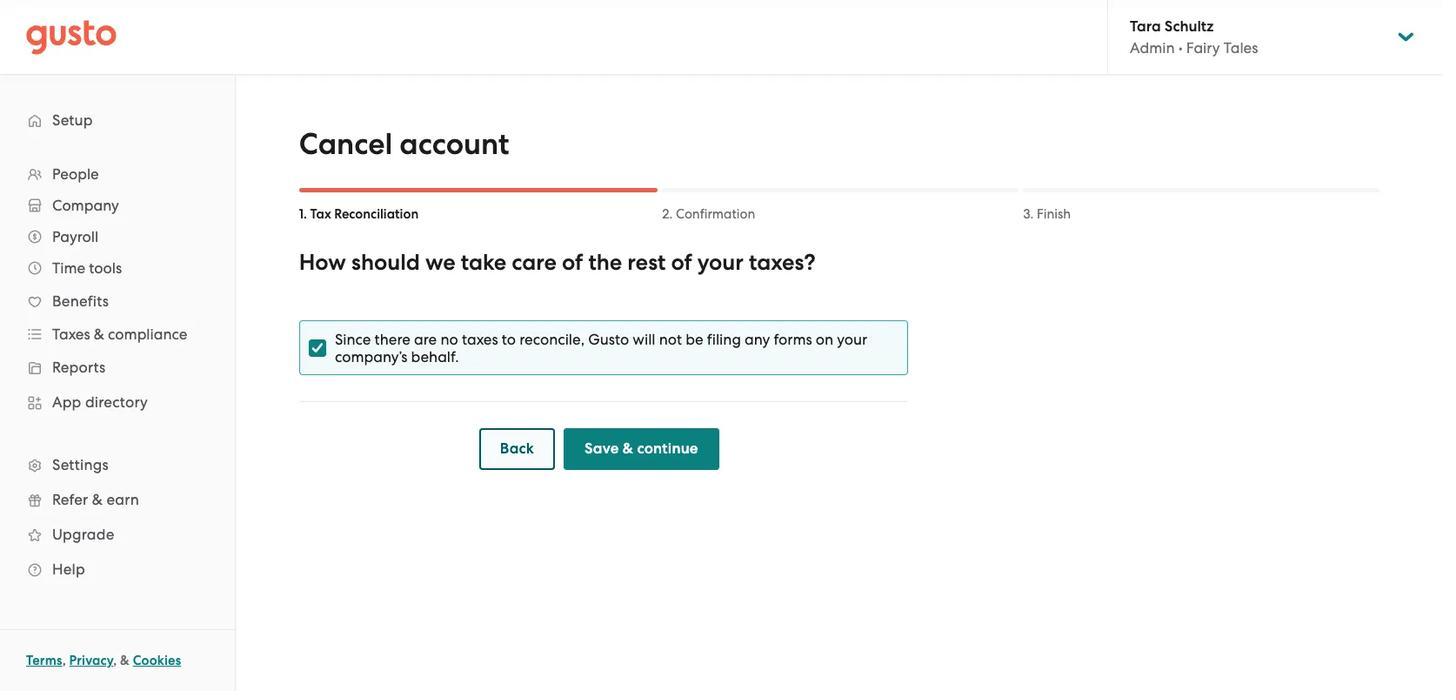 Task type: vqa. For each thing, say whether or not it's contained in the screenshot.
Tax Reconciliation
yes



Task type: describe. For each thing, give the bounding box(es) containing it.
tales
[[1224, 39, 1259, 57]]

benefits
[[52, 292, 109, 310]]

continue
[[638, 440, 699, 458]]

tara schultz admin • fairy tales
[[1131, 17, 1259, 57]]

compliance
[[108, 325, 187, 343]]

terms link
[[26, 653, 62, 668]]

1 , from the left
[[62, 653, 66, 668]]

we
[[426, 249, 456, 276]]

time tools button
[[17, 252, 218, 284]]

company's
[[335, 348, 407, 366]]

be
[[686, 331, 703, 348]]

Since there are no taxes to reconcile, Gusto will not be filing any forms on your company's behalf. checkbox
[[309, 339, 326, 356]]

save
[[585, 440, 619, 458]]

taxes?
[[749, 249, 816, 276]]

schultz
[[1165, 17, 1214, 36]]

& left cookies button
[[120, 653, 130, 668]]

your inside since there are no taxes to reconcile, gusto will not be filing any forms on your company's behalf.
[[837, 331, 868, 348]]

no
[[441, 331, 458, 348]]

tax reconciliation
[[310, 206, 419, 222]]

taxes & compliance button
[[17, 319, 218, 350]]

payroll
[[52, 228, 99, 245]]

admin
[[1131, 39, 1175, 57]]

gusto navigation element
[[0, 75, 235, 614]]

& for earn
[[92, 491, 103, 508]]

filing
[[707, 331, 741, 348]]

reconcile,
[[520, 331, 585, 348]]

cancel
[[299, 126, 393, 162]]

app
[[52, 393, 81, 411]]

save & continue button
[[564, 428, 719, 470]]

since
[[335, 331, 371, 348]]

care
[[512, 249, 557, 276]]

any
[[745, 331, 770, 348]]

upgrade
[[52, 526, 114, 543]]

privacy
[[69, 653, 113, 668]]

fairy
[[1187, 39, 1221, 57]]

earn
[[107, 491, 139, 508]]

payroll button
[[17, 221, 218, 252]]

should
[[352, 249, 420, 276]]

2 , from the left
[[113, 653, 117, 668]]

finish
[[1037, 206, 1071, 222]]

time tools
[[52, 259, 122, 277]]

since there are no taxes to reconcile, gusto will not be filing any forms on your company's behalf.
[[335, 331, 868, 366]]

•
[[1179, 39, 1183, 57]]

home image
[[26, 20, 117, 54]]

refer & earn
[[52, 491, 139, 508]]

there
[[375, 331, 410, 348]]

2 of from the left
[[671, 249, 692, 276]]

forms
[[774, 331, 812, 348]]

taxes & compliance
[[52, 325, 187, 343]]

settings link
[[17, 449, 218, 480]]

setup
[[52, 111, 93, 129]]

cookies
[[133, 653, 181, 668]]



Task type: locate. For each thing, give the bounding box(es) containing it.
of
[[562, 249, 583, 276], [671, 249, 692, 276]]

will
[[633, 331, 656, 348]]

reports link
[[17, 352, 218, 383]]

cancel account
[[299, 126, 510, 162]]

cookies button
[[133, 650, 181, 671]]

how
[[299, 249, 346, 276]]

& right save
[[623, 440, 634, 458]]

directory
[[85, 393, 148, 411]]

& inside taxes & compliance dropdown button
[[94, 325, 104, 343]]

& inside save & continue button
[[623, 440, 634, 458]]

refer
[[52, 491, 88, 508]]

& for compliance
[[94, 325, 104, 343]]

save & continue
[[585, 440, 699, 458]]

, left privacy link
[[62, 653, 66, 668]]

the
[[589, 249, 623, 276]]

company
[[52, 197, 119, 214]]

your
[[698, 249, 744, 276], [837, 331, 868, 348]]

app directory link
[[17, 386, 218, 418]]

reports
[[52, 359, 106, 376]]

refer & earn link
[[17, 484, 218, 515]]

are
[[414, 331, 437, 348]]

taxes
[[52, 325, 90, 343]]

& right taxes
[[94, 325, 104, 343]]

confirmation
[[676, 206, 756, 222]]

time
[[52, 259, 85, 277]]

benefits link
[[17, 285, 218, 317]]

behalf.
[[411, 348, 459, 366]]

0 horizontal spatial your
[[698, 249, 744, 276]]

company button
[[17, 190, 218, 221]]

rest
[[628, 249, 666, 276]]

your down confirmation
[[698, 249, 744, 276]]

1 horizontal spatial your
[[837, 331, 868, 348]]

settings
[[52, 456, 109, 473]]

people button
[[17, 158, 218, 190]]

of left the
[[562, 249, 583, 276]]

reconciliation
[[334, 206, 419, 222]]

take
[[461, 249, 507, 276]]

help link
[[17, 554, 218, 585]]

1 horizontal spatial ,
[[113, 653, 117, 668]]

privacy link
[[69, 653, 113, 668]]

,
[[62, 653, 66, 668], [113, 653, 117, 668]]

gusto
[[588, 331, 629, 348]]

1 of from the left
[[562, 249, 583, 276]]

back
[[500, 440, 534, 458]]

how should we take care of the rest of your taxes?
[[299, 249, 816, 276]]

back link
[[479, 428, 555, 470]]

& left earn on the bottom left of the page
[[92, 491, 103, 508]]

terms
[[26, 653, 62, 668]]

to
[[502, 331, 516, 348]]

1 vertical spatial your
[[837, 331, 868, 348]]

tools
[[89, 259, 122, 277]]

0 horizontal spatial of
[[562, 249, 583, 276]]

list
[[0, 158, 235, 587]]

0 horizontal spatial ,
[[62, 653, 66, 668]]

, left cookies button
[[113, 653, 117, 668]]

not
[[659, 331, 682, 348]]

people
[[52, 165, 99, 183]]

your right on
[[837, 331, 868, 348]]

setup link
[[17, 104, 218, 136]]

taxes
[[462, 331, 498, 348]]

list containing people
[[0, 158, 235, 587]]

1 horizontal spatial of
[[671, 249, 692, 276]]

help
[[52, 560, 85, 578]]

&
[[94, 325, 104, 343], [623, 440, 634, 458], [92, 491, 103, 508], [120, 653, 130, 668]]

app directory
[[52, 393, 148, 411]]

0 vertical spatial your
[[698, 249, 744, 276]]

account
[[400, 126, 510, 162]]

upgrade link
[[17, 519, 218, 550]]

terms , privacy , & cookies
[[26, 653, 181, 668]]

& for continue
[[623, 440, 634, 458]]

tax
[[310, 206, 331, 222]]

& inside refer & earn link
[[92, 491, 103, 508]]

of right rest
[[671, 249, 692, 276]]

tara
[[1131, 17, 1162, 36]]

on
[[816, 331, 834, 348]]



